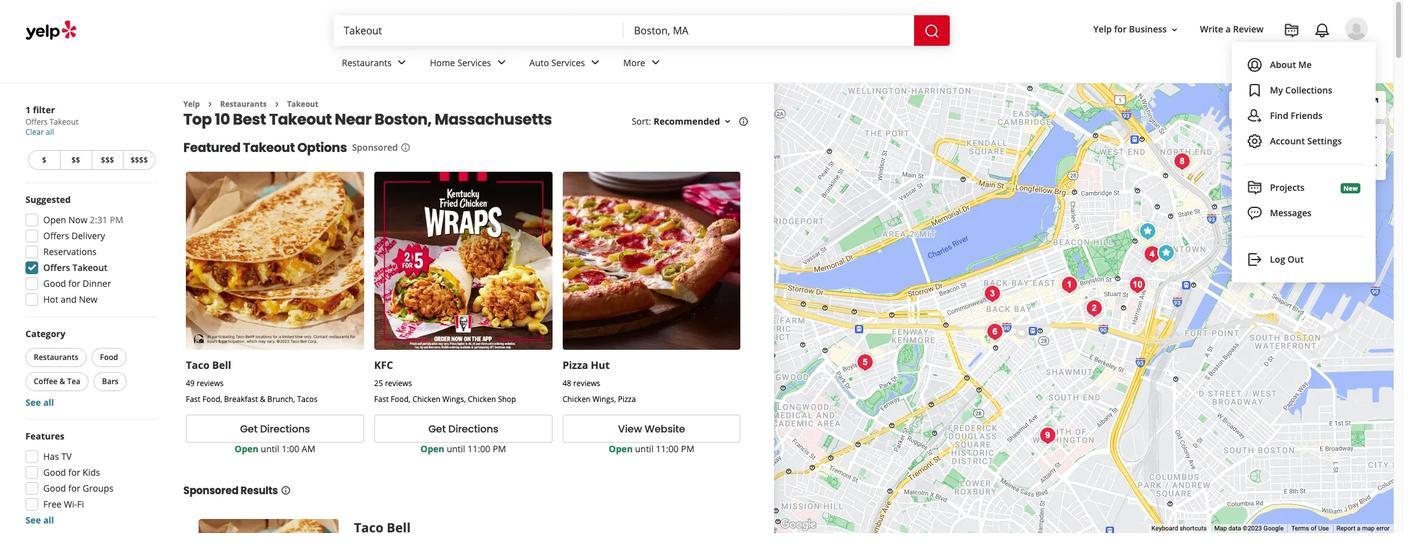 Task type: locate. For each thing, give the bounding box(es) containing it.
sponsored left results
[[183, 484, 239, 499]]

for down offers takeout
[[68, 278, 80, 290]]

restaurants
[[342, 56, 392, 69], [220, 99, 267, 110], [34, 352, 78, 363]]

reviews for view
[[574, 378, 601, 389]]

1 vertical spatial see all button
[[25, 515, 54, 527]]

pizza up 48
[[563, 359, 588, 373]]

0 vertical spatial &
[[60, 376, 65, 387]]

taco bell image
[[1154, 240, 1179, 266]]

reviews
[[197, 378, 224, 389], [385, 378, 412, 389], [574, 378, 601, 389]]

3 24 chevron down v2 image from the left
[[588, 55, 603, 70]]

1 vertical spatial map
[[1363, 525, 1375, 533]]

2 services from the left
[[552, 56, 585, 69]]

1 directions from the left
[[260, 422, 310, 437]]

pm
[[110, 214, 123, 226], [493, 443, 506, 456], [681, 443, 695, 456]]

1 horizontal spatial food,
[[391, 394, 411, 405]]

1 horizontal spatial 16 info v2 image
[[739, 117, 749, 127]]

pizza up view
[[618, 394, 636, 405]]

0 horizontal spatial services
[[458, 56, 491, 69]]

2 vertical spatial offers
[[43, 262, 70, 274]]

best
[[233, 109, 266, 130]]

hut
[[591, 359, 610, 373]]

2 vertical spatial all
[[43, 515, 54, 527]]

food, left the breakfast
[[202, 394, 222, 405]]

my
[[1271, 84, 1284, 96]]

1 until from the left
[[261, 443, 279, 456]]

1 horizontal spatial a
[[1358, 525, 1361, 533]]

wings,
[[443, 394, 466, 405], [593, 394, 616, 405]]

1 16 chevron right v2 image from the left
[[205, 99, 215, 109]]

good down "has tv"
[[43, 467, 66, 479]]

0 horizontal spatial 11:00
[[468, 443, 491, 456]]

2 horizontal spatial pm
[[681, 443, 695, 456]]

2 until from the left
[[447, 443, 465, 456]]

yelp left business
[[1094, 23, 1112, 35]]

24 project v2 image
[[1248, 180, 1263, 196]]

2 horizontal spatial until
[[635, 443, 654, 456]]

open for taco bell
[[235, 443, 259, 456]]

0 horizontal spatial until
[[261, 443, 279, 456]]

1 vertical spatial restaurants link
[[220, 99, 267, 110]]

yelp left 10
[[183, 99, 200, 110]]

1 wings, from the left
[[443, 394, 466, 405]]

2 horizontal spatial chicken
[[563, 394, 591, 405]]

16 chevron down v2 image
[[723, 117, 733, 127]]

report a map error link
[[1337, 525, 1390, 533]]

&
[[60, 376, 65, 387], [260, 394, 266, 405]]

projects image
[[1285, 23, 1300, 38]]

sponsored
[[352, 142, 398, 154], [183, 484, 239, 499]]

see for features
[[25, 515, 41, 527]]

24 profile v2 image
[[1248, 57, 1263, 73]]

fast down the 49
[[186, 394, 201, 405]]

1 horizontal spatial directions
[[449, 422, 499, 437]]

top 10 best takeout near boston, massachusetts
[[183, 109, 552, 130]]

3 until from the left
[[635, 443, 654, 456]]

1:00
[[282, 443, 299, 456]]

a right report
[[1358, 525, 1361, 533]]

google image
[[778, 517, 820, 534]]

see all button for category
[[25, 397, 54, 409]]

clear all link
[[25, 127, 54, 138]]

1 horizontal spatial &
[[260, 394, 266, 405]]

yelp inside button
[[1094, 23, 1112, 35]]

1 horizontal spatial sponsored
[[352, 142, 398, 154]]

fast inside kfc 25 reviews fast food, chicken wings, chicken shop
[[374, 394, 389, 405]]

0 vertical spatial a
[[1226, 23, 1231, 35]]

get directions link for bell
[[186, 415, 364, 443]]

11:00 for directions
[[468, 443, 491, 456]]

none field find
[[344, 24, 614, 38]]

0 vertical spatial good
[[43, 278, 66, 290]]

sponsored down top 10 best takeout near boston, massachusetts
[[352, 142, 398, 154]]

2 vertical spatial good
[[43, 483, 66, 495]]

24 log out v2 image
[[1248, 252, 1263, 267]]

offers up "reservations" on the top left
[[43, 230, 69, 242]]

1 vertical spatial sponsored
[[183, 484, 239, 499]]

24 chevron down v2 image right auto services on the top left
[[588, 55, 603, 70]]

reviews inside taco bell 49 reviews fast food, breakfast & brunch, tacos
[[197, 378, 224, 389]]

1 get directions from the left
[[240, 422, 310, 437]]

wings, inside kfc 25 reviews fast food, chicken wings, chicken shop
[[443, 394, 466, 405]]

use
[[1319, 525, 1330, 533]]

2 24 chevron down v2 image from the left
[[494, 55, 509, 70]]

0 horizontal spatial sponsored
[[183, 484, 239, 499]]

directions down shop
[[449, 422, 499, 437]]

get directions down kfc 25 reviews fast food, chicken wings, chicken shop
[[428, 422, 499, 437]]

1 horizontal spatial get
[[428, 422, 446, 437]]

results
[[241, 484, 278, 499]]

reviews inside kfc 25 reviews fast food, chicken wings, chicken shop
[[385, 378, 412, 389]]

1 chicken from the left
[[413, 394, 441, 405]]

1 good from the top
[[43, 278, 66, 290]]

get for 25
[[428, 422, 446, 437]]

1 vertical spatial all
[[43, 397, 54, 409]]

sponsored for sponsored
[[352, 142, 398, 154]]

food
[[100, 352, 118, 363]]

for for business
[[1115, 23, 1127, 35]]

1 vertical spatial see all
[[25, 515, 54, 527]]

restaurants up top 10 best takeout near boston, massachusetts
[[342, 56, 392, 69]]

0 horizontal spatial directions
[[260, 422, 310, 437]]

clear
[[25, 127, 44, 138]]

featured
[[183, 139, 241, 157]]

google
[[1264, 525, 1284, 533]]

16 chevron right v2 image right yelp link
[[205, 99, 215, 109]]

11:00 for website
[[656, 443, 679, 456]]

home services link
[[420, 46, 519, 83]]

restaurants link
[[332, 46, 420, 83], [220, 99, 267, 110]]

0 horizontal spatial get
[[240, 422, 258, 437]]

2 see all from the top
[[25, 515, 54, 527]]

yelp for yelp link
[[183, 99, 200, 110]]

home services
[[430, 56, 491, 69]]

get down the breakfast
[[240, 422, 258, 437]]

1 vertical spatial good
[[43, 467, 66, 479]]

1 vertical spatial see
[[25, 515, 41, 527]]

see all button down 'coffee'
[[25, 397, 54, 409]]

1 horizontal spatial wings,
[[593, 394, 616, 405]]

pizza hut 48 reviews chicken wings, pizza
[[563, 359, 636, 405]]

24 chevron down v2 image inside home services link
[[494, 55, 509, 70]]

good up free
[[43, 483, 66, 495]]

get directions up open until 1:00 am
[[240, 422, 310, 437]]

$$$
[[101, 155, 114, 166]]

2 none field from the left
[[634, 24, 904, 38]]

16 chevron down v2 image
[[1170, 25, 1180, 35]]

all inside 1 filter offers takeout clear all
[[46, 127, 54, 138]]

None field
[[344, 24, 614, 38], [634, 24, 904, 38]]

2 get from the left
[[428, 422, 446, 437]]

2 11:00 from the left
[[656, 443, 679, 456]]

2 horizontal spatial restaurants
[[342, 56, 392, 69]]

2 see all button from the top
[[25, 515, 54, 527]]

0 horizontal spatial fast
[[186, 394, 201, 405]]

1 see all from the top
[[25, 397, 54, 409]]

1 see all button from the top
[[25, 397, 54, 409]]

projects
[[1271, 182, 1305, 194]]

open until 11:00 pm for directions
[[421, 443, 506, 456]]

log
[[1271, 253, 1286, 266]]

food, down kfc
[[391, 394, 411, 405]]

friends
[[1291, 110, 1323, 122]]

new inside group
[[79, 294, 98, 306]]

16 chevron right v2 image left takeout link
[[272, 99, 282, 109]]

2 get directions link from the left
[[374, 415, 553, 443]]

24 chevron down v2 image for auto services
[[588, 55, 603, 70]]

0 horizontal spatial none field
[[344, 24, 614, 38]]

keyboard
[[1152, 525, 1179, 533]]

log out button
[[1243, 247, 1366, 273]]

services right auto at left
[[552, 56, 585, 69]]

0 horizontal spatial &
[[60, 376, 65, 387]]

pizza hut link
[[563, 359, 610, 373]]

$$
[[72, 155, 80, 166]]

1 see from the top
[[25, 397, 41, 409]]

0 horizontal spatial 24 chevron down v2 image
[[394, 55, 410, 70]]

services for auto services
[[552, 56, 585, 69]]

for left business
[[1115, 23, 1127, 35]]

1 vertical spatial new
[[79, 294, 98, 306]]

$
[[42, 155, 46, 166]]

open until 11:00 pm for website
[[609, 443, 695, 456]]

offers for offers takeout
[[43, 262, 70, 274]]

1 24 chevron down v2 image from the left
[[394, 55, 410, 70]]

1 horizontal spatial open until 11:00 pm
[[609, 443, 695, 456]]

1 horizontal spatial fast
[[374, 394, 389, 405]]

a
[[1226, 23, 1231, 35], [1358, 525, 1361, 533]]

food, inside taco bell 49 reviews fast food, breakfast & brunch, tacos
[[202, 394, 222, 405]]

1 food, from the left
[[202, 394, 222, 405]]

suggested
[[25, 194, 71, 206]]

reservations
[[43, 246, 97, 258]]

good for groups
[[43, 483, 113, 495]]

0 horizontal spatial food,
[[202, 394, 222, 405]]

0 horizontal spatial 16 chevron right v2 image
[[205, 99, 215, 109]]

restaurants link right top
[[220, 99, 267, 110]]

0 vertical spatial pizza
[[563, 359, 588, 373]]

food,
[[202, 394, 222, 405], [391, 394, 411, 405]]

recommended
[[654, 116, 720, 128]]

0 vertical spatial map
[[1297, 99, 1316, 111]]

2 good from the top
[[43, 467, 66, 479]]

1 horizontal spatial chicken
[[468, 394, 496, 405]]

for down good for kids
[[68, 483, 80, 495]]

1 horizontal spatial services
[[552, 56, 585, 69]]

24 chevron down v2 image inside 'restaurants' link
[[394, 55, 410, 70]]

0 horizontal spatial yelp
[[183, 99, 200, 110]]

& left brunch,
[[260, 394, 266, 405]]

1 vertical spatial 16 info v2 image
[[401, 143, 411, 153]]

fast down 25 at left
[[374, 394, 389, 405]]

options
[[297, 139, 347, 157]]

1 horizontal spatial map
[[1363, 525, 1375, 533]]

takeout inside 1 filter offers takeout clear all
[[50, 117, 78, 127]]

1 11:00 from the left
[[468, 443, 491, 456]]

directions for taco bell
[[260, 422, 310, 437]]

0 horizontal spatial reviews
[[197, 378, 224, 389]]

wings, left shop
[[443, 394, 466, 405]]

None search field
[[334, 15, 953, 46]]

1 horizontal spatial pizza
[[618, 394, 636, 405]]

restaurants for 'restaurants' link to the top
[[342, 56, 392, 69]]

1 horizontal spatial 24 chevron down v2 image
[[494, 55, 509, 70]]

1 vertical spatial yelp
[[183, 99, 200, 110]]

get directions
[[240, 422, 310, 437], [428, 422, 499, 437]]

offers inside 1 filter offers takeout clear all
[[25, 117, 48, 127]]

pm for view
[[681, 443, 695, 456]]

for up good for groups on the left bottom of page
[[68, 467, 80, 479]]

0 vertical spatial new
[[1344, 184, 1358, 193]]

0 vertical spatial restaurants link
[[332, 46, 420, 83]]

settings
[[1308, 135, 1342, 147]]

2 open until 11:00 pm from the left
[[609, 443, 695, 456]]

a for report
[[1358, 525, 1361, 533]]

all for category
[[43, 397, 54, 409]]

new up messages link
[[1344, 184, 1358, 193]]

pm down website in the left of the page
[[681, 443, 695, 456]]

offers down filter
[[25, 117, 48, 127]]

2 vertical spatial restaurants
[[34, 352, 78, 363]]

0 horizontal spatial map
[[1297, 99, 1316, 111]]

takeout inside group
[[72, 262, 108, 274]]

24 chevron down v2 image
[[394, 55, 410, 70], [494, 55, 509, 70], [588, 55, 603, 70]]

25
[[374, 378, 383, 389]]

2 directions from the left
[[449, 422, 499, 437]]

16 info v2 image
[[739, 117, 749, 127], [401, 143, 411, 153]]

until for 25
[[447, 443, 465, 456]]

write a review
[[1201, 23, 1264, 35]]

get directions link down kfc 25 reviews fast food, chicken wings, chicken shop
[[374, 415, 553, 443]]

1 vertical spatial pizza
[[618, 394, 636, 405]]

Near text field
[[634, 24, 904, 38]]

2 horizontal spatial 24 chevron down v2 image
[[588, 55, 603, 70]]

0 vertical spatial sponsored
[[352, 142, 398, 154]]

1 horizontal spatial until
[[447, 443, 465, 456]]

1 vertical spatial offers
[[43, 230, 69, 242]]

24 chevron down v2 image left auto at left
[[494, 55, 509, 70]]

services for home services
[[458, 56, 491, 69]]

see all for features
[[25, 515, 54, 527]]

offers down "reservations" on the top left
[[43, 262, 70, 274]]

3 good from the top
[[43, 483, 66, 495]]

none field near
[[634, 24, 904, 38]]

all right clear
[[46, 127, 54, 138]]

all down free
[[43, 515, 54, 527]]

taco bell link
[[186, 359, 231, 373]]

new
[[1344, 184, 1358, 193], [79, 294, 98, 306]]

0 vertical spatial 16 info v2 image
[[739, 117, 749, 127]]

takeout
[[287, 99, 319, 110], [269, 109, 332, 130], [50, 117, 78, 127], [243, 139, 295, 157], [72, 262, 108, 274]]

near
[[335, 109, 372, 130]]

for inside button
[[1115, 23, 1127, 35]]

16 info v2 image right 16 chevron down v2 icon
[[739, 117, 749, 127]]

1 vertical spatial a
[[1358, 525, 1361, 533]]

0 vertical spatial see
[[25, 397, 41, 409]]

24 chevron down v2 image
[[648, 55, 663, 70]]

1 none field from the left
[[344, 24, 614, 38]]

1 fast from the left
[[186, 394, 201, 405]]

a right write
[[1226, 23, 1231, 35]]

pm right the 2:31
[[110, 214, 123, 226]]

a for write
[[1226, 23, 1231, 35]]

24 settings v2 image
[[1248, 134, 1263, 149]]

all spice image
[[1035, 423, 1061, 449]]

services right home
[[458, 56, 491, 69]]

24 chevron down v2 image for restaurants
[[394, 55, 410, 70]]

1 horizontal spatial none field
[[634, 24, 904, 38]]

0 vertical spatial restaurants
[[342, 56, 392, 69]]

pizza
[[563, 359, 588, 373], [618, 394, 636, 405]]

reviews down taco bell link
[[197, 378, 224, 389]]

1 horizontal spatial reviews
[[385, 378, 412, 389]]

recommended button
[[654, 116, 733, 128]]

1 horizontal spatial new
[[1344, 184, 1358, 193]]

pm down shop
[[493, 443, 506, 456]]

see
[[25, 397, 41, 409], [25, 515, 41, 527]]

reviews inside pizza hut 48 reviews chicken wings, pizza
[[574, 378, 601, 389]]

3 chicken from the left
[[563, 394, 591, 405]]

search image
[[925, 23, 940, 39]]

0 horizontal spatial wings,
[[443, 394, 466, 405]]

0 vertical spatial see all button
[[25, 397, 54, 409]]

see all down 'coffee'
[[25, 397, 54, 409]]

wings, down hut
[[593, 394, 616, 405]]

open
[[43, 214, 66, 226], [235, 443, 259, 456], [421, 443, 445, 456], [609, 443, 633, 456]]

0 vertical spatial all
[[46, 127, 54, 138]]

1 horizontal spatial restaurants
[[220, 99, 267, 110]]

shortcuts
[[1180, 525, 1207, 533]]

restaurants inside restaurants button
[[34, 352, 78, 363]]

group
[[1358, 124, 1387, 180], [22, 194, 158, 310], [23, 328, 158, 410], [22, 431, 158, 527]]

1 horizontal spatial 16 chevron right v2 image
[[272, 99, 282, 109]]

see all for category
[[25, 397, 54, 409]]

0 horizontal spatial new
[[79, 294, 98, 306]]

directions up 1:00
[[260, 422, 310, 437]]

1 get from the left
[[240, 422, 258, 437]]

1 horizontal spatial get directions
[[428, 422, 499, 437]]

©2023
[[1243, 525, 1263, 533]]

& inside button
[[60, 376, 65, 387]]

& left tea
[[60, 376, 65, 387]]

0 horizontal spatial restaurants
[[34, 352, 78, 363]]

0 horizontal spatial a
[[1226, 23, 1231, 35]]

takeout link
[[287, 99, 319, 110]]

& inside taco bell 49 reviews fast food, breakfast & brunch, tacos
[[260, 394, 266, 405]]

0 vertical spatial see all
[[25, 397, 54, 409]]

0 horizontal spatial 16 info v2 image
[[401, 143, 411, 153]]

map
[[1297, 99, 1316, 111], [1363, 525, 1375, 533]]

24 chevron down v2 image left home
[[394, 55, 410, 70]]

1 services from the left
[[458, 56, 491, 69]]

1 get directions link from the left
[[186, 415, 364, 443]]

2 16 chevron right v2 image from the left
[[272, 99, 282, 109]]

2 horizontal spatial reviews
[[574, 378, 601, 389]]

2 get directions from the left
[[428, 422, 499, 437]]

$ button
[[28, 150, 60, 170]]

restaurants button
[[25, 348, 87, 367]]

1 horizontal spatial get directions link
[[374, 415, 553, 443]]

0 vertical spatial yelp
[[1094, 23, 1112, 35]]

out
[[1288, 253, 1304, 266]]

2:31
[[90, 214, 108, 226]]

1 reviews from the left
[[197, 378, 224, 389]]

restaurants right top
[[220, 99, 267, 110]]

restaurants inside business categories element
[[342, 56, 392, 69]]

1 horizontal spatial yelp
[[1094, 23, 1112, 35]]

restaurants link up top 10 best takeout near boston, massachusetts
[[332, 46, 420, 83]]

notifications image
[[1315, 23, 1330, 38]]

get directions for 25
[[428, 422, 499, 437]]

reviews right 25 at left
[[385, 378, 412, 389]]

get down kfc 25 reviews fast food, chicken wings, chicken shop
[[428, 422, 446, 437]]

breakfast
[[224, 394, 258, 405]]

0 horizontal spatial get directions link
[[186, 415, 364, 443]]

get directions link down brunch,
[[186, 415, 364, 443]]

my collections link
[[1243, 78, 1366, 103]]

1 horizontal spatial restaurants link
[[332, 46, 420, 83]]

1 horizontal spatial 11:00
[[656, 443, 679, 456]]

2 reviews from the left
[[385, 378, 412, 389]]

0 horizontal spatial get directions
[[240, 422, 310, 437]]

zoom out image
[[1365, 158, 1380, 173]]

2 fast from the left
[[374, 394, 389, 405]]

open until 11:00 pm
[[421, 443, 506, 456], [609, 443, 695, 456]]

see all down free
[[25, 515, 54, 527]]

1
[[25, 104, 31, 116]]

0 horizontal spatial open until 11:00 pm
[[421, 443, 506, 456]]

moves
[[1318, 99, 1346, 111]]

$$ button
[[60, 150, 91, 170]]

2 see from the top
[[25, 515, 41, 527]]

$$$$
[[131, 155, 148, 166]]

1 vertical spatial &
[[260, 394, 266, 405]]

0 horizontal spatial chicken
[[413, 394, 441, 405]]

sort:
[[632, 116, 651, 128]]

see all button down free
[[25, 515, 54, 527]]

16 chevron right v2 image
[[205, 99, 215, 109], [272, 99, 282, 109]]

all down 'coffee'
[[43, 397, 54, 409]]

pressed cafe image
[[982, 319, 1008, 345]]

0 vertical spatial offers
[[25, 117, 48, 127]]

24 chevron down v2 image inside auto services link
[[588, 55, 603, 70]]

1 open until 11:00 pm from the left
[[421, 443, 506, 456]]

16 info v2 image down boston,
[[401, 143, 411, 153]]

free
[[43, 499, 62, 511]]

offers for offers delivery
[[43, 230, 69, 242]]

48
[[563, 378, 572, 389]]

wow tikka image
[[852, 350, 878, 375]]

new down dinner
[[79, 294, 98, 306]]

account settings
[[1271, 135, 1342, 147]]

yelp
[[1094, 23, 1112, 35], [183, 99, 200, 110]]

0 horizontal spatial pm
[[110, 214, 123, 226]]

good up hot
[[43, 278, 66, 290]]

open inside group
[[43, 214, 66, 226]]

1 horizontal spatial pm
[[493, 443, 506, 456]]

view
[[618, 422, 642, 437]]

reviews down pizza hut link
[[574, 378, 601, 389]]

view website
[[618, 422, 685, 437]]

restaurants up the coffee & tea
[[34, 352, 78, 363]]

3 reviews from the left
[[574, 378, 601, 389]]

get directions link
[[186, 415, 364, 443], [374, 415, 553, 443]]

find friends link
[[1243, 103, 1366, 129]]

2 wings, from the left
[[593, 394, 616, 405]]

group containing features
[[22, 431, 158, 527]]

2 food, from the left
[[391, 394, 411, 405]]



Task type: describe. For each thing, give the bounding box(es) containing it.
fast inside taco bell 49 reviews fast food, breakfast & brunch, tacos
[[186, 394, 201, 405]]

view website link
[[563, 415, 741, 443]]

bars
[[102, 376, 119, 387]]

review
[[1234, 23, 1264, 35]]

pauli's image
[[1170, 149, 1195, 174]]

24 chevron down v2 image for home services
[[494, 55, 509, 70]]

about me link
[[1240, 52, 1369, 78]]

has
[[43, 451, 59, 463]]

tv
[[61, 451, 72, 463]]

directions for kfc
[[449, 422, 499, 437]]

featured takeout options
[[183, 139, 347, 157]]

1 filter offers takeout clear all
[[25, 104, 78, 138]]

map region
[[667, 56, 1404, 534]]

search
[[1255, 99, 1283, 111]]

me
[[1299, 59, 1312, 71]]

16 info v2 image for featured takeout options
[[401, 143, 411, 153]]

keyboard shortcuts button
[[1152, 525, 1207, 534]]

for for dinner
[[68, 278, 80, 290]]

2 chicken from the left
[[468, 394, 496, 405]]

bacco's fine foods image
[[1057, 272, 1082, 298]]

Find text field
[[344, 24, 614, 38]]

filter
[[33, 104, 55, 116]]

now
[[69, 214, 88, 226]]

16 info v2 image
[[281, 486, 291, 496]]

offers delivery
[[43, 230, 105, 242]]

massachusetts
[[435, 109, 552, 130]]

fi
[[77, 499, 84, 511]]

data
[[1229, 525, 1242, 533]]

delivery
[[72, 230, 105, 242]]

tacos
[[297, 394, 318, 405]]

top
[[183, 109, 212, 130]]

coffee & tea button
[[25, 373, 89, 392]]

zoom in image
[[1365, 130, 1380, 145]]

until for hut
[[635, 443, 654, 456]]

terms of use
[[1292, 525, 1330, 533]]

49
[[186, 378, 195, 389]]

auto services
[[530, 56, 585, 69]]

log out
[[1271, 253, 1304, 266]]

pm for get
[[493, 443, 506, 456]]

yelp for business
[[1094, 23, 1167, 35]]

about
[[1271, 59, 1297, 71]]

24 add friend v2 image
[[1248, 108, 1263, 124]]

good for good for dinner
[[43, 278, 66, 290]]

about me
[[1271, 59, 1312, 71]]

open for kfc
[[421, 443, 445, 456]]

lotus test kitchen image
[[1140, 242, 1165, 267]]

0 horizontal spatial restaurants link
[[220, 99, 267, 110]]

restaurants for restaurants button at bottom left
[[34, 352, 78, 363]]

good for good for groups
[[43, 483, 66, 495]]

pm inside group
[[110, 214, 123, 226]]

wings, inside pizza hut 48 reviews chicken wings, pizza
[[593, 394, 616, 405]]

map for moves
[[1297, 99, 1316, 111]]

more link
[[613, 46, 674, 83]]

for for kids
[[68, 467, 80, 479]]

has tv
[[43, 451, 72, 463]]

brad k. image
[[1346, 17, 1369, 40]]

shop
[[498, 394, 516, 405]]

kids
[[83, 467, 100, 479]]

keyboard shortcuts
[[1152, 525, 1207, 533]]

all for features
[[43, 515, 54, 527]]

messages link
[[1240, 201, 1369, 226]]

hot
[[43, 294, 58, 306]]

write
[[1201, 23, 1224, 35]]

kfc link
[[374, 359, 393, 373]]

dinner
[[83, 278, 111, 290]]

my collections
[[1271, 84, 1333, 96]]

search as map moves
[[1255, 99, 1346, 111]]

user actions element
[[1084, 16, 1387, 94]]

1 vertical spatial restaurants
[[220, 99, 267, 110]]

mike & patty's - boston image
[[1082, 296, 1107, 321]]

report a map error
[[1337, 525, 1390, 533]]

auto services link
[[519, 46, 613, 83]]

auto
[[530, 56, 549, 69]]

16 chevron right v2 image for restaurants
[[205, 99, 215, 109]]

16 info v2 image for top 10 best takeout near boston, massachusetts
[[739, 117, 749, 127]]

until for bell
[[261, 443, 279, 456]]

open now 2:31 pm
[[43, 214, 123, 226]]

moon & flower house -boston image
[[1125, 272, 1151, 298]]

taco bell 49 reviews fast food, breakfast & brunch, tacos
[[186, 359, 318, 405]]

food button
[[92, 348, 126, 367]]

16 chevron right v2 image for takeout
[[272, 99, 282, 109]]

features
[[25, 431, 65, 443]]

get directions link for 25
[[374, 415, 553, 443]]

terms of use link
[[1292, 525, 1330, 533]]

boston,
[[375, 109, 432, 130]]

food, inside kfc 25 reviews fast food, chicken wings, chicken shop
[[391, 394, 411, 405]]

24 collections v2 image
[[1248, 83, 1263, 98]]

subway image
[[1135, 219, 1161, 244]]

yelp for business button
[[1089, 18, 1185, 41]]

see for category
[[25, 397, 41, 409]]

messages
[[1271, 207, 1312, 219]]

24 message v2 image
[[1248, 206, 1263, 221]]

reviews for get
[[197, 378, 224, 389]]

kfc 25 reviews fast food, chicken wings, chicken shop
[[374, 359, 516, 405]]

collections
[[1286, 84, 1333, 96]]

map data ©2023 google
[[1215, 525, 1284, 533]]

chicken inside pizza hut 48 reviews chicken wings, pizza
[[563, 394, 591, 405]]

map for error
[[1363, 525, 1375, 533]]

groups
[[83, 483, 113, 495]]

free wi-fi
[[43, 499, 84, 511]]

category
[[25, 328, 65, 340]]

terms
[[1292, 525, 1310, 533]]

open for pizza hut
[[609, 443, 633, 456]]

am
[[302, 443, 315, 456]]

0 horizontal spatial pizza
[[563, 359, 588, 373]]

business categories element
[[332, 46, 1369, 83]]

get for bell
[[240, 422, 258, 437]]

good for good for kids
[[43, 467, 66, 479]]

account settings link
[[1243, 129, 1366, 154]]

brunch,
[[268, 394, 295, 405]]

sponsored results
[[183, 484, 278, 499]]

account
[[1271, 135, 1306, 147]]

more
[[624, 56, 646, 69]]

report
[[1337, 525, 1356, 533]]

bars button
[[94, 373, 127, 392]]

get directions for bell
[[240, 422, 310, 437]]

for for groups
[[68, 483, 80, 495]]

greco image
[[980, 281, 1005, 307]]

group containing suggested
[[22, 194, 158, 310]]

tea
[[67, 376, 80, 387]]

as
[[1286, 99, 1295, 111]]

expand map image
[[1365, 97, 1380, 112]]

find
[[1271, 110, 1289, 122]]

sponsored for sponsored results
[[183, 484, 239, 499]]

group containing category
[[23, 328, 158, 410]]

wi-
[[64, 499, 77, 511]]

see all button for features
[[25, 515, 54, 527]]

of
[[1311, 525, 1317, 533]]

bell
[[212, 359, 231, 373]]

yelp for yelp for business
[[1094, 23, 1112, 35]]



Task type: vqa. For each thing, say whether or not it's contained in the screenshot.
1st Good from the top of the page
yes



